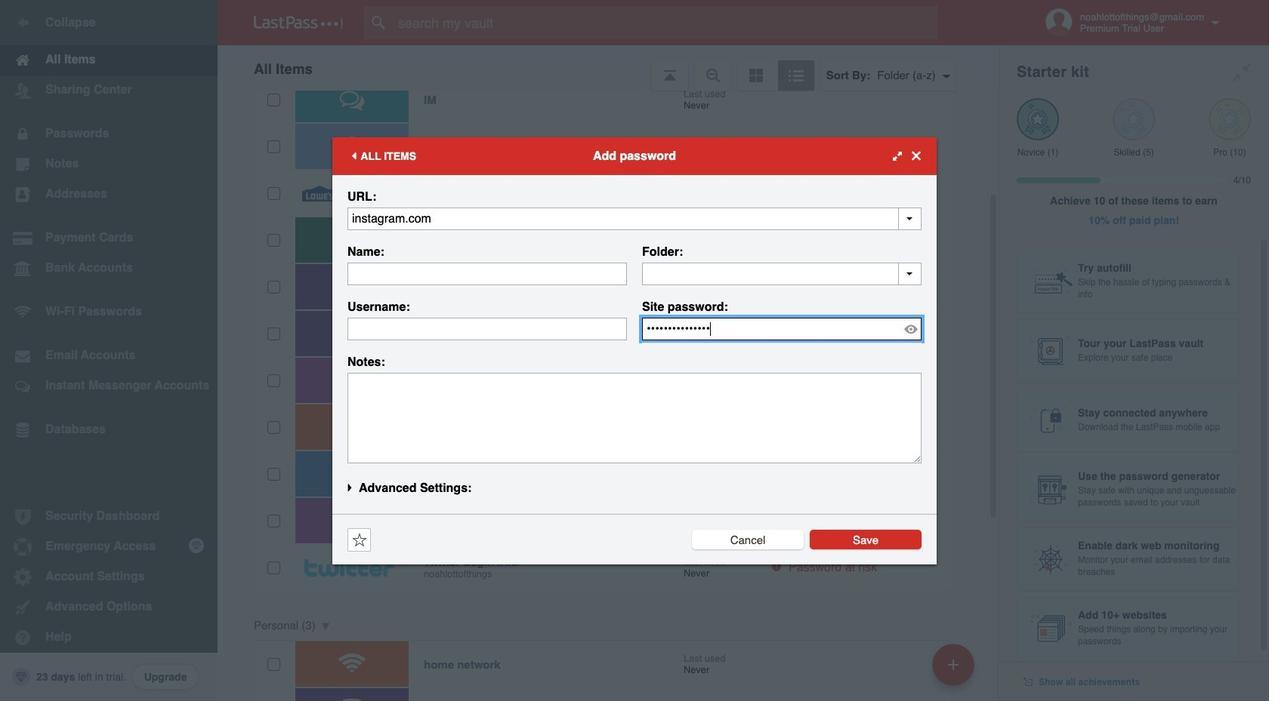 Task type: locate. For each thing, give the bounding box(es) containing it.
new item navigation
[[927, 640, 984, 702]]

None text field
[[348, 263, 627, 285], [348, 318, 627, 340], [348, 263, 627, 285], [348, 318, 627, 340]]

dialog
[[332, 137, 937, 565]]

None text field
[[348, 207, 922, 230], [642, 263, 922, 285], [348, 373, 922, 463], [348, 207, 922, 230], [642, 263, 922, 285], [348, 373, 922, 463]]

None password field
[[642, 318, 922, 340]]

new item image
[[948, 660, 959, 670]]

lastpass image
[[254, 16, 343, 29]]



Task type: describe. For each thing, give the bounding box(es) containing it.
Search search field
[[364, 6, 968, 39]]

search my vault text field
[[364, 6, 968, 39]]

main navigation navigation
[[0, 0, 218, 702]]

vault options navigation
[[218, 45, 999, 91]]



